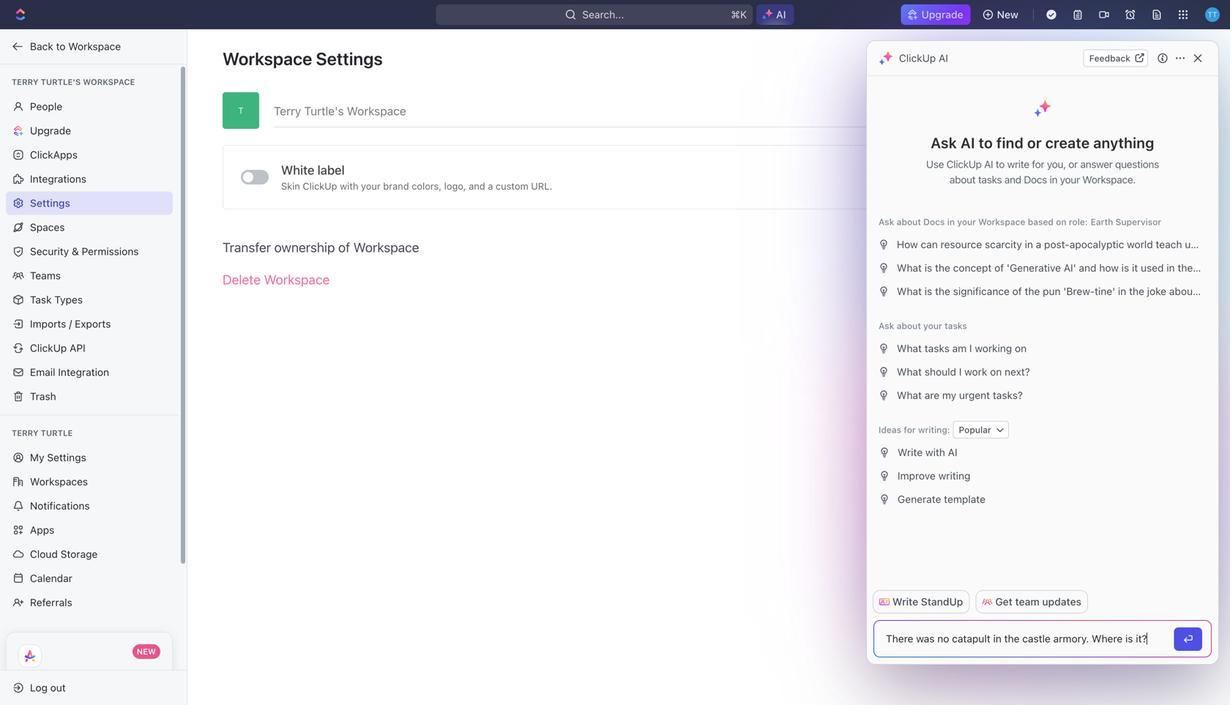 Task type: vqa. For each thing, say whether or not it's contained in the screenshot.
What
yes



Task type: describe. For each thing, give the bounding box(es) containing it.
are
[[925, 389, 940, 401]]

writing
[[939, 470, 971, 482]]

ai button
[[757, 4, 794, 25]]

world
[[1127, 238, 1153, 250]]

and down context
[[1212, 285, 1229, 297]]

popular button
[[953, 421, 1009, 439]]

feedback
[[1090, 53, 1131, 63]]

0 horizontal spatial upgrade
[[30, 125, 71, 137]]

your inside ask ai to find or create anything use clickup ai to write for you, or answer questions about tasks and docs in your workspace.
[[1060, 174, 1080, 186]]

standup
[[921, 596, 963, 608]]

Ask, write, or search for anything text field
[[886, 631, 1165, 647]]

workspaces link
[[6, 470, 173, 494]]

back to workspace button
[[6, 35, 174, 58]]

docs inside ask ai to find or create anything use clickup ai to write for you, or answer questions about tasks and docs in your workspace.
[[1024, 174, 1048, 186]]

how
[[897, 238, 918, 250]]

ask ai to find or create anything use clickup ai to write for you, or answer questions about tasks and docs in your workspace.
[[927, 134, 1160, 186]]

urgent
[[960, 389, 990, 401]]

in right tine'
[[1118, 285, 1127, 297]]

ask about docs in your workspace based on role: earth supervisor
[[879, 217, 1162, 227]]

context
[[1196, 262, 1231, 274]]

saved
[[1103, 256, 1141, 271]]

feedback button
[[1084, 49, 1149, 67]]

what should i work on next? button
[[874, 360, 1213, 384]]

and inside white label skin clickup with your brand colors, logo, and a custom url.
[[469, 181, 485, 192]]

email
[[30, 366, 55, 378]]

work
[[965, 366, 988, 378]]

workspace up t
[[223, 48, 312, 69]]

integrations link
[[6, 167, 173, 191]]

new inside button
[[997, 8, 1019, 21]]

with inside button
[[926, 446, 946, 458]]

ask for ask about docs in your workspace based on role:
[[879, 217, 895, 227]]

Team Na﻿me text field
[[274, 92, 1195, 127]]

answer
[[1081, 158, 1113, 170]]

based
[[1028, 217, 1054, 227]]

how can resource scarcity in a post-apocalyptic world teach us about b button
[[874, 233, 1231, 256]]

get team updates button
[[976, 590, 1088, 614]]

tine'
[[1095, 285, 1116, 297]]

&
[[72, 245, 79, 257]]

what are my urgent tasks? button
[[874, 384, 1213, 407]]

label
[[318, 163, 345, 177]]

significance
[[953, 285, 1010, 297]]

turtle
[[41, 429, 73, 438]]

the left joke on the right top of the page
[[1130, 285, 1145, 297]]

spaces link
[[6, 216, 173, 239]]

new button
[[977, 3, 1028, 26]]

integration
[[58, 366, 109, 378]]

popular
[[959, 425, 992, 435]]

is for what is the concept of 'generative ai' and how is it used in the context
[[925, 262, 933, 274]]

1 vertical spatial new
[[137, 647, 156, 657]]

workspace up the scarcity
[[979, 217, 1026, 227]]

about inside ask ai to find or create anything use clickup ai to write for you, or answer questions about tasks and docs in your workspace.
[[950, 174, 976, 186]]

what for what tasks am i working on
[[897, 342, 922, 354]]

ask about your tasks
[[879, 321, 968, 331]]

improve
[[898, 470, 936, 482]]

resource
[[941, 238, 982, 250]]

writing:
[[919, 425, 950, 435]]

/
[[69, 318, 72, 330]]

cloud storage link
[[6, 543, 173, 566]]

white
[[281, 163, 315, 177]]

task
[[30, 294, 52, 306]]

search...
[[583, 8, 624, 21]]

0 vertical spatial upgrade link
[[901, 4, 971, 25]]

with inside white label skin clickup with your brand colors, logo, and a custom url.
[[340, 181, 359, 192]]

ask for ask ai to find or create anything
[[931, 134, 957, 151]]

tasks inside what tasks am i working on button
[[925, 342, 950, 354]]

tt button
[[1201, 3, 1225, 26]]

'brew-
[[1064, 285, 1095, 297]]

working
[[975, 342, 1012, 354]]

apocalyptic
[[1070, 238, 1125, 250]]

what tasks am i working on
[[897, 342, 1027, 354]]

custom
[[496, 181, 529, 192]]

a inside "how can resource scarcity in a post-apocalyptic world teach us about b" 'button'
[[1036, 238, 1042, 250]]

next?
[[1005, 366, 1030, 378]]

what for what are my urgent tasks?
[[897, 389, 922, 401]]

brand
[[383, 181, 409, 192]]

workspace settings
[[223, 48, 383, 69]]

settings for workspace
[[316, 48, 383, 69]]

can
[[921, 238, 938, 250]]

get team updates
[[996, 596, 1082, 608]]

ownership
[[274, 240, 335, 255]]

is left it
[[1122, 262, 1130, 274]]

trash
[[30, 390, 56, 402]]

my settings link
[[6, 446, 173, 470]]

tasks inside ask ai to find or create anything use clickup ai to write for you, or answer questions about tasks and docs in your workspace.
[[979, 174, 1002, 186]]

turtle's
[[41, 77, 81, 87]]

transfer ownership of workspace button
[[223, 231, 419, 264]]

should
[[925, 366, 957, 378]]

to inside button
[[56, 40, 66, 52]]

what for what is the significance of the pun 'brew-tine' in the joke about ai and 
[[897, 285, 922, 297]]

create
[[1046, 134, 1090, 151]]

workspace inside transfer ownership of workspace button
[[354, 240, 419, 255]]

supervisor
[[1116, 217, 1162, 227]]

workspace up the "people" link
[[83, 77, 135, 87]]

the down can
[[935, 262, 951, 274]]

ideas for writing:
[[879, 425, 950, 435]]

⌘k
[[731, 8, 747, 21]]

teams link
[[6, 264, 173, 287]]

1 horizontal spatial i
[[970, 342, 972, 354]]

clickapps
[[30, 149, 78, 161]]

types
[[54, 294, 83, 306]]

write for write with ai
[[898, 446, 923, 458]]

about up the how
[[897, 217, 921, 227]]

write with ai button
[[875, 441, 1212, 464]]

of for what is the significance of the pun 'brew-tine' in the joke about ai and 
[[1013, 285, 1022, 297]]

in inside ask ai to find or create anything use clickup ai to write for you, or answer questions about tasks and docs in your workspace.
[[1050, 174, 1058, 186]]

scarcity
[[985, 238, 1022, 250]]

imports / exports
[[30, 318, 111, 330]]

referrals
[[30, 597, 72, 609]]

terry for my settings
[[12, 429, 39, 438]]

what for what should i work on next?
[[897, 366, 922, 378]]

calendar link
[[6, 567, 173, 590]]

terry turtle
[[12, 429, 73, 438]]

a inside white label skin clickup with your brand colors, logo, and a custom url.
[[488, 181, 493, 192]]

1 horizontal spatial upgrade
[[922, 8, 964, 21]]

what is the concept of 'generative ai' and how is it used in the context button
[[874, 256, 1231, 280]]



Task type: locate. For each thing, give the bounding box(es) containing it.
the
[[935, 262, 951, 274], [1178, 262, 1193, 274], [935, 285, 951, 297], [1025, 285, 1040, 297], [1130, 285, 1145, 297]]

1 horizontal spatial upgrade link
[[901, 4, 971, 25]]

tasks up am
[[945, 321, 968, 331]]

in up resource
[[948, 217, 955, 227]]

0 vertical spatial docs
[[1024, 174, 1048, 186]]

to left find
[[979, 134, 993, 151]]

write
[[898, 446, 923, 458], [893, 596, 919, 608]]

4 what from the top
[[897, 366, 922, 378]]

workspace inside back to workspace button
[[68, 40, 121, 52]]

0 vertical spatial i
[[970, 342, 972, 354]]

cloud storage
[[30, 548, 98, 560]]

0 vertical spatial new
[[997, 8, 1019, 21]]

2 vertical spatial of
[[1013, 285, 1022, 297]]

write standup
[[893, 596, 963, 608]]

your
[[1060, 174, 1080, 186], [361, 181, 381, 192], [958, 217, 976, 227], [924, 321, 943, 331]]

1 horizontal spatial to
[[979, 134, 993, 151]]

what are my urgent tasks?
[[897, 389, 1023, 401]]

1 vertical spatial or
[[1069, 158, 1078, 170]]

write for write standup
[[893, 596, 919, 608]]

0 horizontal spatial i
[[959, 366, 962, 378]]

1 vertical spatial terry
[[12, 429, 39, 438]]

1 horizontal spatial of
[[995, 262, 1004, 274]]

your up resource
[[958, 217, 976, 227]]

and
[[1005, 174, 1022, 186], [469, 181, 485, 192], [1079, 262, 1097, 274], [1212, 285, 1229, 297]]

0 horizontal spatial for
[[904, 425, 916, 435]]

a
[[488, 181, 493, 192], [1036, 238, 1042, 250]]

tasks left am
[[925, 342, 950, 354]]

workspace down ownership
[[264, 272, 330, 288]]

1 vertical spatial i
[[959, 366, 962, 378]]

0 horizontal spatial to
[[56, 40, 66, 52]]

get
[[996, 596, 1013, 608]]

write inside button
[[898, 446, 923, 458]]

0 horizontal spatial a
[[488, 181, 493, 192]]

api
[[70, 342, 85, 354]]

notifications
[[30, 500, 90, 512]]

write inside button
[[893, 596, 919, 608]]

generate
[[898, 493, 942, 505]]

and inside ask ai to find or create anything use clickup ai to write for you, or answer questions about tasks and docs in your workspace.
[[1005, 174, 1022, 186]]

1 vertical spatial a
[[1036, 238, 1042, 250]]

0 horizontal spatial of
[[338, 240, 350, 255]]

1 vertical spatial docs
[[924, 217, 945, 227]]

is up 'ask about your tasks'
[[925, 285, 933, 297]]

2 horizontal spatial to
[[996, 158, 1005, 170]]

0 horizontal spatial upgrade link
[[6, 119, 173, 142]]

clickup api link
[[6, 337, 173, 360]]

write left standup
[[893, 596, 919, 608]]

workspace.
[[1083, 174, 1136, 186]]

about up resource
[[950, 174, 976, 186]]

your left brand at left top
[[361, 181, 381, 192]]

0 vertical spatial of
[[338, 240, 350, 255]]

0 horizontal spatial new
[[137, 647, 156, 657]]

what left are
[[897, 389, 922, 401]]

1 vertical spatial upgrade link
[[6, 119, 173, 142]]

1 horizontal spatial for
[[1032, 158, 1045, 170]]

role:
[[1069, 217, 1088, 227]]

email integration
[[30, 366, 109, 378]]

your up what tasks am i working on
[[924, 321, 943, 331]]

what is the significance of the pun 'brew-tine' in the joke about ai and 
[[897, 285, 1231, 297]]

0 horizontal spatial on
[[990, 366, 1002, 378]]

1 vertical spatial with
[[926, 446, 946, 458]]

on up next?
[[1015, 342, 1027, 354]]

on inside what tasks am i working on button
[[1015, 342, 1027, 354]]

settings for my
[[47, 452, 86, 464]]

of for what is the concept of 'generative ai' and how is it used in the context
[[995, 262, 1004, 274]]

trash link
[[6, 385, 173, 408]]

upgrade link up 'clickup ai'
[[901, 4, 971, 25]]

of down 'generative
[[1013, 285, 1022, 297]]

2 what from the top
[[897, 285, 922, 297]]

is down can
[[925, 262, 933, 274]]

the left pun
[[1025, 285, 1040, 297]]

of right ownership
[[338, 240, 350, 255]]

teams
[[30, 270, 61, 282]]

0 vertical spatial for
[[1032, 158, 1045, 170]]

email integration link
[[6, 361, 173, 384]]

0 vertical spatial terry
[[12, 77, 39, 87]]

a left custom
[[488, 181, 493, 192]]

upgrade
[[922, 8, 964, 21], [30, 125, 71, 137]]

use
[[927, 158, 944, 170]]

clickup ai
[[899, 52, 949, 64]]

your inside white label skin clickup with your brand colors, logo, and a custom url.
[[361, 181, 381, 192]]

terry up my
[[12, 429, 39, 438]]

2 terry from the top
[[12, 429, 39, 438]]

cloud
[[30, 548, 58, 560]]

ask
[[931, 134, 957, 151], [879, 217, 895, 227], [879, 321, 895, 331]]

colors,
[[412, 181, 442, 192]]

ai'
[[1064, 262, 1077, 274]]

the down 'us'
[[1178, 262, 1193, 274]]

for inside ask ai to find or create anything use clickup ai to write for you, or answer questions about tasks and docs in your workspace.
[[1032, 158, 1045, 170]]

in up 'generative
[[1025, 238, 1034, 250]]

about inside button
[[1170, 285, 1197, 297]]

improve writing button
[[875, 464, 1212, 488]]

security
[[30, 245, 69, 257]]

upgrade up 'clickup ai'
[[922, 8, 964, 21]]

1 horizontal spatial a
[[1036, 238, 1042, 250]]

workspace inside delete workspace button
[[264, 272, 330, 288]]

⏎ button
[[1175, 628, 1203, 651]]

0 vertical spatial tasks
[[979, 174, 1002, 186]]

docs up can
[[924, 217, 945, 227]]

clickup
[[899, 52, 936, 64], [947, 158, 982, 170], [303, 181, 337, 192], [30, 342, 67, 354]]

0 vertical spatial ask
[[931, 134, 957, 151]]

people
[[30, 100, 62, 112]]

1 what from the top
[[897, 262, 922, 274]]

with down label
[[340, 181, 359, 192]]

1 horizontal spatial with
[[926, 446, 946, 458]]

joke
[[1148, 285, 1167, 297]]

us
[[1185, 238, 1197, 250]]

1 horizontal spatial new
[[997, 8, 1019, 21]]

tasks down find
[[979, 174, 1002, 186]]

0 vertical spatial write
[[898, 446, 923, 458]]

1 horizontal spatial or
[[1069, 158, 1078, 170]]

it
[[1132, 262, 1138, 274]]

spaces
[[30, 221, 65, 233]]

1 vertical spatial write
[[893, 596, 919, 608]]

1 vertical spatial to
[[979, 134, 993, 151]]

upgrade up 'clickapps'
[[30, 125, 71, 137]]

find
[[997, 134, 1024, 151]]

i right am
[[970, 342, 972, 354]]

clickup inside white label skin clickup with your brand colors, logo, and a custom url.
[[303, 181, 337, 192]]

on
[[1056, 217, 1067, 227], [1015, 342, 1027, 354], [990, 366, 1002, 378]]

1 vertical spatial of
[[995, 262, 1004, 274]]

about right joke on the right top of the page
[[1170, 285, 1197, 297]]

saved button
[[1049, 240, 1195, 287]]

you,
[[1047, 158, 1066, 170]]

back
[[30, 40, 53, 52]]

is for what is the significance of the pun 'brew-tine' in the joke about ai and 
[[925, 285, 933, 297]]

for
[[1032, 158, 1045, 170], [904, 425, 916, 435]]

what left the should
[[897, 366, 922, 378]]

for right 'ideas'
[[904, 425, 916, 435]]

the left significance
[[935, 285, 951, 297]]

1 vertical spatial upgrade
[[30, 125, 71, 137]]

0 vertical spatial with
[[340, 181, 359, 192]]

what down 'ask about your tasks'
[[897, 342, 922, 354]]

on right the work
[[990, 366, 1002, 378]]

earth
[[1091, 217, 1114, 227]]

delete
[[223, 272, 261, 288]]

write with ai
[[898, 446, 958, 458]]

2 horizontal spatial on
[[1056, 217, 1067, 227]]

upgrade link
[[901, 4, 971, 25], [6, 119, 173, 142]]

or right the you,
[[1069, 158, 1078, 170]]

1 horizontal spatial on
[[1015, 342, 1027, 354]]

0 horizontal spatial docs
[[924, 217, 945, 227]]

0 vertical spatial a
[[488, 181, 493, 192]]

your down the you,
[[1060, 174, 1080, 186]]

log out
[[30, 682, 66, 694]]

terry
[[12, 77, 39, 87], [12, 429, 39, 438]]

upgrade link up clickapps link
[[6, 119, 173, 142]]

to right back
[[56, 40, 66, 52]]

settings
[[316, 48, 383, 69], [30, 197, 70, 209], [47, 452, 86, 464]]

2 vertical spatial to
[[996, 158, 1005, 170]]

1 vertical spatial settings
[[30, 197, 70, 209]]

2 vertical spatial ask
[[879, 321, 895, 331]]

ideas
[[879, 425, 902, 435]]

and right ai'
[[1079, 262, 1097, 274]]

ask inside ask ai to find or create anything use clickup ai to write for you, or answer questions about tasks and docs in your workspace.
[[931, 134, 957, 151]]

0 vertical spatial to
[[56, 40, 66, 52]]

workspace down brand at left top
[[354, 240, 419, 255]]

1 vertical spatial tasks
[[945, 321, 968, 331]]

or
[[1028, 134, 1042, 151], [1069, 158, 1078, 170]]

in right 'used'
[[1167, 262, 1175, 274]]

workspace up terry turtle's workspace
[[68, 40, 121, 52]]

0 vertical spatial upgrade
[[922, 8, 964, 21]]

and down write
[[1005, 174, 1022, 186]]

task types link
[[6, 288, 173, 312]]

about up what tasks am i working on
[[897, 321, 921, 331]]

0 horizontal spatial with
[[340, 181, 359, 192]]

in down the you,
[[1050, 174, 1058, 186]]

with down "writing:"
[[926, 446, 946, 458]]

or right find
[[1028, 134, 1042, 151]]

logo,
[[444, 181, 466, 192]]

clickup inside ask ai to find or create anything use clickup ai to write for you, or answer questions about tasks and docs in your workspace.
[[947, 158, 982, 170]]

apps link
[[6, 519, 173, 542]]

pun
[[1043, 285, 1061, 297]]

improve writing
[[898, 470, 971, 482]]

and right logo,
[[469, 181, 485, 192]]

transfer ownership of workspace
[[223, 240, 419, 255]]

2 vertical spatial tasks
[[925, 342, 950, 354]]

what up 'ask about your tasks'
[[897, 285, 922, 297]]

imports / exports link
[[6, 312, 173, 336]]

0 vertical spatial settings
[[316, 48, 383, 69]]

of down the scarcity
[[995, 262, 1004, 274]]

in inside 'button'
[[1025, 238, 1034, 250]]

what for what is the concept of 'generative ai' and how is it used in the context
[[897, 262, 922, 274]]

on inside 'what should i work on next?' button
[[990, 366, 1002, 378]]

about inside 'button'
[[1199, 238, 1226, 250]]

updates
[[1043, 596, 1082, 608]]

of inside dropdown button
[[338, 240, 350, 255]]

terry up people
[[12, 77, 39, 87]]

1 vertical spatial ask
[[879, 217, 895, 227]]

1 vertical spatial for
[[904, 425, 916, 435]]

for left the you,
[[1032, 158, 1045, 170]]

out
[[50, 682, 66, 694]]

2 horizontal spatial of
[[1013, 285, 1022, 297]]

settings link
[[6, 192, 173, 215]]

to left write
[[996, 158, 1005, 170]]

workspace
[[68, 40, 121, 52], [223, 48, 312, 69], [83, 77, 135, 87], [979, 217, 1026, 227], [354, 240, 419, 255], [264, 272, 330, 288]]

docs down write
[[1024, 174, 1048, 186]]

0 vertical spatial on
[[1056, 217, 1067, 227]]

how
[[1100, 262, 1119, 274]]

5 what from the top
[[897, 389, 922, 401]]

tasks?
[[993, 389, 1023, 401]]

0 vertical spatial or
[[1028, 134, 1042, 151]]

what down the how
[[897, 262, 922, 274]]

2 vertical spatial settings
[[47, 452, 86, 464]]

on left role:
[[1056, 217, 1067, 227]]

1 terry from the top
[[12, 77, 39, 87]]

'generative
[[1007, 262, 1061, 274]]

2 vertical spatial on
[[990, 366, 1002, 378]]

tasks
[[979, 174, 1002, 186], [945, 321, 968, 331], [925, 342, 950, 354]]

exports
[[75, 318, 111, 330]]

permissions
[[82, 245, 139, 257]]

write down ideas for writing: in the bottom of the page
[[898, 446, 923, 458]]

is
[[925, 262, 933, 274], [1122, 262, 1130, 274], [925, 285, 933, 297]]

task types
[[30, 294, 83, 306]]

3 what from the top
[[897, 342, 922, 354]]

1 vertical spatial on
[[1015, 342, 1027, 354]]

my settings
[[30, 452, 86, 464]]

a left post-
[[1036, 238, 1042, 250]]

anything
[[1094, 134, 1155, 151]]

what should i work on next?
[[897, 366, 1030, 378]]

skin
[[281, 181, 300, 192]]

am
[[953, 342, 967, 354]]

terry for people
[[12, 77, 39, 87]]

0 horizontal spatial or
[[1028, 134, 1042, 151]]

what
[[897, 262, 922, 274], [897, 285, 922, 297], [897, 342, 922, 354], [897, 366, 922, 378], [897, 389, 922, 401]]

about left b
[[1199, 238, 1226, 250]]

what is the concept of 'generative ai' and how is it used in the context
[[897, 262, 1231, 274]]

template
[[944, 493, 986, 505]]

1 horizontal spatial docs
[[1024, 174, 1048, 186]]

i left the work
[[959, 366, 962, 378]]

ai inside button
[[948, 446, 958, 458]]



